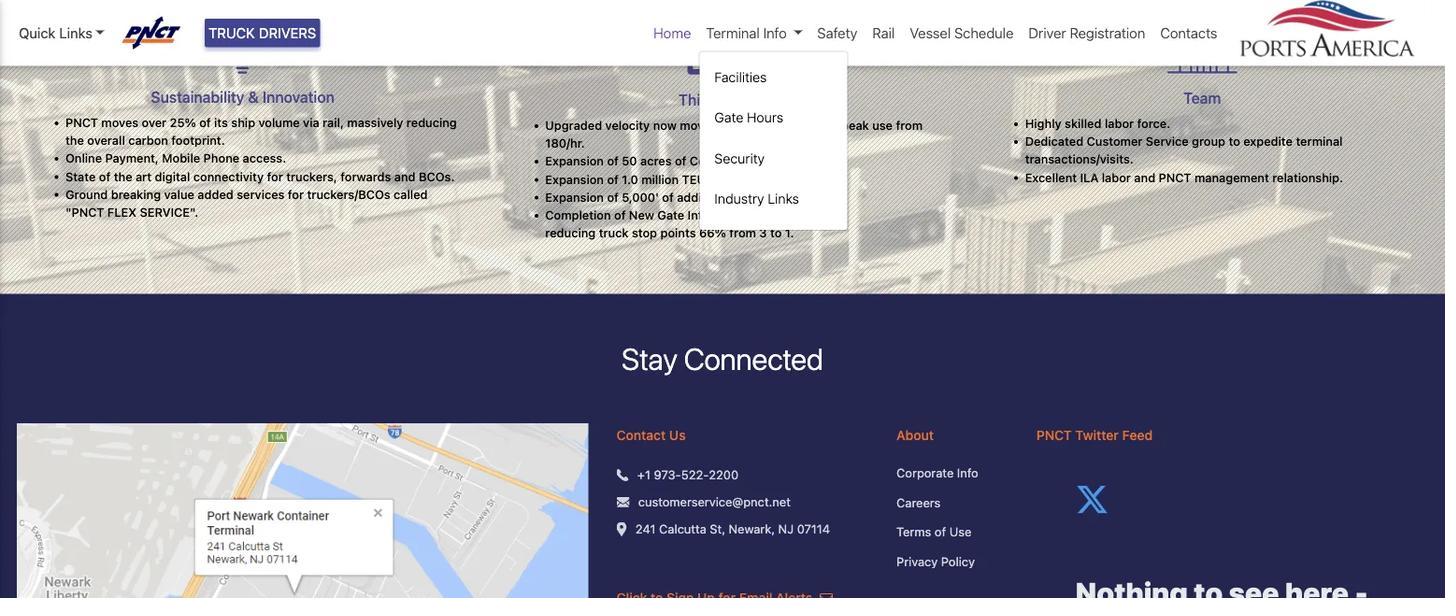Task type: locate. For each thing, give the bounding box(es) containing it.
241
[[636, 522, 656, 536]]

of left 50
[[607, 154, 619, 168]]

0 horizontal spatial info
[[764, 25, 787, 41]]

mobile
[[162, 151, 200, 165]]

points
[[661, 226, 696, 240]]

the down payment,
[[114, 169, 132, 183]]

labor right ila at the right of page
[[1102, 170, 1132, 184]]

and down 'service'
[[1135, 170, 1156, 184]]

of down container
[[719, 172, 731, 186]]

0 vertical spatial info
[[764, 25, 787, 41]]

quick
[[19, 25, 56, 41]]

pnct down 'service'
[[1159, 170, 1192, 184]]

to inside highly skilled labor force. dedicated customer service group to expedite terminal transactions/visits. excellent ila labor and pnct management relationship.
[[1229, 134, 1241, 148]]

links right quick at top
[[59, 25, 92, 41]]

reducing down 'completion'
[[546, 226, 596, 240]]

1 horizontal spatial the
[[114, 169, 132, 183]]

dedicated
[[1026, 134, 1084, 148]]

info right terminal
[[764, 25, 787, 41]]

now
[[653, 118, 677, 132]]

gate inside upgraded velocity now moving 400 containers/hr @peak use from 180/hr. expansion of 50 acres of container yard. expansion of 1.0 million teu's of capacity. expansion of 5,000' of additional rail track. completion of new gate infrustructure reducing truck stop points 66% from 3 to 1.
[[658, 208, 685, 222]]

teu's
[[682, 172, 716, 186]]

capacity.
[[734, 172, 786, 186]]

rail right safety link
[[873, 25, 895, 41]]

for down truckers, on the left of the page
[[288, 187, 304, 201]]

to
[[1229, 134, 1241, 148], [771, 226, 782, 240]]

expansion
[[546, 154, 604, 168], [546, 172, 604, 186], [546, 190, 604, 204]]

1 vertical spatial to
[[771, 226, 782, 240]]

1 horizontal spatial reducing
[[546, 226, 596, 240]]

1 horizontal spatial links
[[768, 191, 800, 207]]

stay
[[622, 341, 678, 377]]

reducing inside pnct moves over 25% of its ship volume via rail, massively reducing the overall carbon footprint. online payment, mobile phone access. state of the art digital connectivity for truckers, forwards and bcos. ground breaking value added services for truckers/bcos called "pnct flex service".
[[407, 115, 457, 129]]

1 vertical spatial expansion
[[546, 172, 604, 186]]

0 horizontal spatial links
[[59, 25, 92, 41]]

1 vertical spatial links
[[768, 191, 800, 207]]

1 vertical spatial from
[[730, 226, 757, 240]]

velocity
[[606, 118, 650, 132]]

links for industry links
[[768, 191, 800, 207]]

privacy policy link
[[897, 553, 1009, 571]]

customer
[[1087, 134, 1143, 148]]

0 horizontal spatial rail
[[737, 190, 758, 204]]

carbon
[[128, 133, 168, 147]]

and inside pnct moves over 25% of its ship volume via rail, massively reducing the overall carbon footprint. online payment, mobile phone access. state of the art digital connectivity for truckers, forwards and bcos. ground breaking value added services for truckers/bcos called "pnct flex service".
[[395, 169, 416, 183]]

1 vertical spatial the
[[114, 169, 132, 183]]

gate down think bigger
[[715, 109, 744, 125]]

its
[[214, 115, 228, 129]]

gate
[[715, 109, 744, 125], [658, 208, 685, 222]]

and up called
[[395, 169, 416, 183]]

+1
[[638, 468, 651, 482]]

moving
[[680, 118, 722, 132]]

facilities link
[[707, 59, 840, 95]]

container
[[690, 154, 746, 168]]

sustainability & innovation image
[[216, 3, 270, 74]]

pnct inside highly skilled labor force. dedicated customer service group to expedite terminal transactions/visits. excellent ila labor and pnct management relationship.
[[1159, 170, 1192, 184]]

reducing up bcos.
[[407, 115, 457, 129]]

0 vertical spatial pnct
[[65, 115, 98, 129]]

links for quick links
[[59, 25, 92, 41]]

&
[[248, 88, 259, 106]]

links down capacity.
[[768, 191, 800, 207]]

gate up points
[[658, 208, 685, 222]]

to right group on the right top
[[1229, 134, 1241, 148]]

registration
[[1070, 25, 1146, 41]]

the up online
[[65, 133, 84, 147]]

flex
[[107, 205, 137, 219]]

access.
[[243, 151, 286, 165]]

from right use
[[896, 118, 923, 132]]

info up careers link
[[958, 466, 979, 480]]

truck drivers link
[[205, 19, 320, 47]]

the
[[65, 133, 84, 147], [114, 169, 132, 183]]

bigger
[[721, 91, 767, 109]]

driver registration
[[1029, 25, 1146, 41]]

0 horizontal spatial pnct
[[65, 115, 98, 129]]

0 horizontal spatial reducing
[[407, 115, 457, 129]]

1 horizontal spatial and
[[1135, 170, 1156, 184]]

0 vertical spatial expansion
[[546, 154, 604, 168]]

skilled
[[1065, 116, 1102, 130]]

truck drivers
[[209, 25, 316, 41]]

contact
[[617, 428, 666, 443]]

rail
[[873, 25, 895, 41], [737, 190, 758, 204]]

1 vertical spatial pnct
[[1159, 170, 1192, 184]]

stop
[[632, 226, 658, 240]]

0 horizontal spatial from
[[730, 226, 757, 240]]

2 horizontal spatial pnct
[[1159, 170, 1192, 184]]

0 horizontal spatial and
[[395, 169, 416, 183]]

rail down capacity.
[[737, 190, 758, 204]]

labor up customer on the right
[[1105, 116, 1135, 130]]

infrustructure
[[688, 208, 768, 222]]

0 horizontal spatial gate
[[658, 208, 685, 222]]

0 horizontal spatial the
[[65, 133, 84, 147]]

expedite
[[1244, 134, 1293, 148]]

of down million
[[662, 190, 674, 204]]

of right state
[[99, 169, 111, 183]]

contact us
[[617, 428, 686, 443]]

corporate info
[[897, 466, 979, 480]]

to inside upgraded velocity now moving 400 containers/hr @peak use from 180/hr. expansion of 50 acres of container yard. expansion of 1.0 million teu's of capacity. expansion of 5,000' of additional rail track. completion of new gate infrustructure reducing truck stop points 66% from 3 to 1.
[[771, 226, 782, 240]]

1 horizontal spatial pnct
[[1037, 428, 1072, 443]]

from
[[896, 118, 923, 132], [730, 226, 757, 240]]

payment,
[[105, 151, 159, 165]]

pnct inside pnct moves over 25% of its ship volume via rail, massively reducing the overall carbon footprint. online payment, mobile phone access. state of the art digital connectivity for truckers, forwards and bcos. ground breaking value added services for truckers/bcos called "pnct flex service".
[[65, 115, 98, 129]]

0 vertical spatial from
[[896, 118, 923, 132]]

1 vertical spatial reducing
[[546, 226, 596, 240]]

pnct
[[65, 115, 98, 129], [1159, 170, 1192, 184], [1037, 428, 1072, 443]]

us
[[670, 428, 686, 443]]

think bigger
[[679, 91, 767, 109]]

rail inside upgraded velocity now moving 400 containers/hr @peak use from 180/hr. expansion of 50 acres of container yard. expansion of 1.0 million teu's of capacity. expansion of 5,000' of additional rail track. completion of new gate infrustructure reducing truck stop points 66% from 3 to 1.
[[737, 190, 758, 204]]

feed
[[1123, 428, 1153, 443]]

upgraded velocity now moving 400 containers/hr @peak use from 180/hr. expansion of 50 acres of container yard. expansion of 1.0 million teu's of capacity. expansion of 5,000' of additional rail track. completion of new gate infrustructure reducing truck stop points 66% from 3 to 1.
[[546, 118, 923, 240]]

highly
[[1026, 116, 1062, 130]]

contacts link
[[1154, 15, 1226, 51]]

moves
[[101, 115, 139, 129]]

0 vertical spatial links
[[59, 25, 92, 41]]

2 vertical spatial pnct
[[1037, 428, 1072, 443]]

million
[[642, 172, 679, 186]]

1 horizontal spatial for
[[288, 187, 304, 201]]

management
[[1195, 170, 1270, 184]]

upgraded
[[546, 118, 602, 132]]

of left "use"
[[935, 525, 947, 539]]

0 vertical spatial the
[[65, 133, 84, 147]]

yard.
[[749, 154, 779, 168]]

footprint.
[[171, 133, 225, 147]]

use
[[950, 525, 972, 539]]

of left its
[[199, 115, 211, 129]]

1 horizontal spatial info
[[958, 466, 979, 480]]

1 vertical spatial info
[[958, 466, 979, 480]]

phone
[[204, 151, 240, 165]]

pnct left twitter
[[1037, 428, 1072, 443]]

info
[[764, 25, 787, 41], [958, 466, 979, 480]]

think
[[679, 91, 718, 109]]

for down 'access.'
[[267, 169, 283, 183]]

use
[[873, 118, 893, 132]]

and inside highly skilled labor force. dedicated customer service group to expedite terminal transactions/visits. excellent ila labor and pnct management relationship.
[[1135, 170, 1156, 184]]

1 horizontal spatial gate
[[715, 109, 744, 125]]

industry
[[715, 191, 765, 207]]

1 vertical spatial rail
[[737, 190, 758, 204]]

1 horizontal spatial to
[[1229, 134, 1241, 148]]

quick links link
[[19, 22, 104, 43]]

labor
[[1105, 116, 1135, 130], [1102, 170, 1132, 184]]

to right 3
[[771, 226, 782, 240]]

safety link
[[810, 15, 865, 51]]

hours
[[747, 109, 784, 125]]

1 vertical spatial gate
[[658, 208, 685, 222]]

sustainability & innovation
[[151, 88, 335, 106]]

0 vertical spatial rail
[[873, 25, 895, 41]]

facilities
[[715, 69, 767, 85]]

0 vertical spatial reducing
[[407, 115, 457, 129]]

0 vertical spatial to
[[1229, 134, 1241, 148]]

2 vertical spatial expansion
[[546, 190, 604, 204]]

pnct up overall
[[65, 115, 98, 129]]

0 horizontal spatial to
[[771, 226, 782, 240]]

from left 3
[[730, 226, 757, 240]]

0 vertical spatial gate
[[715, 109, 744, 125]]

contacts
[[1161, 25, 1218, 41]]

0 vertical spatial for
[[267, 169, 283, 183]]



Task type: vqa. For each thing, say whether or not it's contained in the screenshot.
velocity
yes



Task type: describe. For each thing, give the bounding box(es) containing it.
50
[[622, 154, 637, 168]]

522-
[[682, 468, 709, 482]]

180/hr.
[[546, 136, 585, 150]]

+1 973-522-2200 link
[[638, 466, 739, 484]]

via
[[303, 115, 320, 129]]

973-
[[654, 468, 682, 482]]

art
[[136, 169, 152, 183]]

track.
[[761, 190, 796, 204]]

rail,
[[323, 115, 344, 129]]

3 expansion from the top
[[546, 190, 604, 204]]

+1 973-522-2200
[[638, 468, 739, 482]]

driver registration link
[[1022, 15, 1154, 51]]

1 vertical spatial labor
[[1102, 170, 1132, 184]]

careers link
[[897, 494, 1009, 512]]

terms of use
[[897, 525, 972, 539]]

corporate info link
[[897, 464, 1009, 483]]

ground
[[65, 187, 108, 201]]

state
[[65, 169, 96, 183]]

vessel schedule link
[[903, 15, 1022, 51]]

of up truck
[[614, 208, 626, 222]]

sustainability
[[151, 88, 245, 106]]

security link
[[707, 141, 840, 176]]

truckers,
[[286, 169, 337, 183]]

team
[[1184, 89, 1222, 107]]

drivers
[[259, 25, 316, 41]]

info for terminal info
[[764, 25, 787, 41]]

0 horizontal spatial for
[[267, 169, 283, 183]]

1 horizontal spatial rail
[[873, 25, 895, 41]]

241 calcutta st, newark, nj 07114 link
[[636, 520, 831, 538]]

truck
[[209, 25, 255, 41]]

ila
[[1081, 170, 1099, 184]]

66%
[[700, 226, 727, 240]]

reducing inside upgraded velocity now moving 400 containers/hr @peak use from 180/hr. expansion of 50 acres of container yard. expansion of 1.0 million teu's of capacity. expansion of 5,000' of additional rail track. completion of new gate infrustructure reducing truck stop points 66% from 3 to 1.
[[546, 226, 596, 240]]

home link
[[646, 15, 699, 51]]

customerservice@pnct.net link
[[639, 493, 791, 511]]

home
[[654, 25, 692, 41]]

@peak
[[831, 118, 870, 132]]

acres
[[641, 154, 672, 168]]

group
[[1192, 134, 1226, 148]]

gate hours
[[715, 109, 784, 125]]

envelope o image
[[820, 592, 833, 599]]

excellent
[[1026, 170, 1078, 184]]

0 vertical spatial labor
[[1105, 116, 1135, 130]]

quick links
[[19, 25, 92, 41]]

added
[[198, 187, 234, 201]]

service".
[[140, 205, 199, 219]]

force.
[[1138, 116, 1171, 130]]

industry links link
[[707, 182, 840, 217]]

5,000'
[[622, 190, 659, 204]]

pnct moves over 25% of its ship volume via rail, massively reducing the overall carbon footprint. online payment, mobile phone access. state of the art digital connectivity for truckers, forwards and bcos. ground breaking value added services for truckers/bcos called "pnct flex service".
[[65, 115, 457, 219]]

think bigger image
[[686, 3, 760, 77]]

2 expansion from the top
[[546, 172, 604, 186]]

calcutta
[[659, 522, 707, 536]]

truckers/bcos
[[307, 187, 391, 201]]

safety
[[818, 25, 858, 41]]

schedule
[[955, 25, 1014, 41]]

highly skilled labor force. dedicated customer service group to expedite terminal transactions/visits. excellent ila labor and pnct management relationship.
[[1026, 116, 1344, 184]]

of left 1.0
[[607, 172, 619, 186]]

about
[[897, 428, 934, 443]]

connectivity
[[193, 169, 264, 183]]

vessel
[[910, 25, 951, 41]]

relationship.
[[1273, 170, 1344, 184]]

st,
[[710, 522, 726, 536]]

forwards
[[341, 169, 391, 183]]

completion
[[546, 208, 611, 222]]

1 horizontal spatial from
[[896, 118, 923, 132]]

400
[[725, 118, 748, 132]]

of left "5,000'"
[[607, 190, 619, 204]]

1.0
[[622, 172, 639, 186]]

1 vertical spatial for
[[288, 187, 304, 201]]

team image
[[1167, 3, 1240, 75]]

breaking
[[111, 187, 161, 201]]

over
[[142, 115, 167, 129]]

pnct for pnct twitter feed
[[1037, 428, 1072, 443]]

nj
[[779, 522, 794, 536]]

value
[[164, 187, 194, 201]]

pnct for pnct moves over 25% of its ship volume via rail, massively reducing the overall carbon footprint. online payment, mobile phone access. state of the art digital connectivity for truckers, forwards and bcos. ground breaking value added services for truckers/bcos called "pnct flex service".
[[65, 115, 98, 129]]

privacy policy
[[897, 555, 975, 569]]

security
[[715, 150, 765, 166]]

privacy
[[897, 555, 938, 569]]

info for corporate info
[[958, 466, 979, 480]]

truck
[[599, 226, 629, 240]]

overall
[[87, 133, 125, 147]]

terminal info link
[[699, 15, 810, 51]]

rail link
[[865, 15, 903, 51]]

of right acres
[[675, 154, 687, 168]]

25%
[[170, 115, 196, 129]]

pnct twitter feed
[[1037, 428, 1153, 443]]

terminal
[[706, 25, 760, 41]]

terms
[[897, 525, 932, 539]]

stay connected
[[622, 341, 824, 377]]

bcos.
[[419, 169, 455, 183]]

vessel schedule
[[910, 25, 1014, 41]]

terminal info
[[706, 25, 787, 41]]

called
[[394, 187, 428, 201]]

digital
[[155, 169, 190, 183]]

corporate
[[897, 466, 954, 480]]

2200
[[709, 468, 739, 482]]

1 expansion from the top
[[546, 154, 604, 168]]



